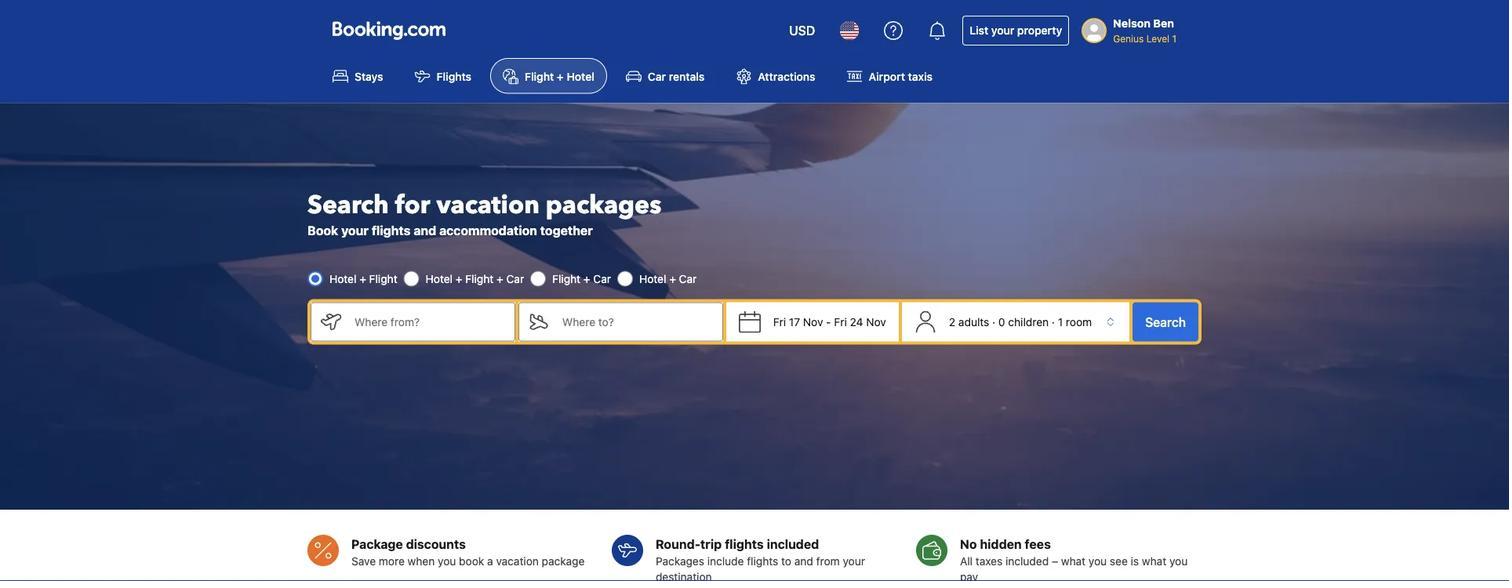 Task type: vqa. For each thing, say whether or not it's contained in the screenshot.
property
yes



Task type: describe. For each thing, give the bounding box(es) containing it.
search for vacation packages book your flights and accommodation together
[[308, 188, 662, 238]]

nelson
[[1113, 17, 1151, 30]]

3 you from the left
[[1170, 555, 1188, 568]]

+ for flight + hotel
[[557, 70, 564, 83]]

17
[[789, 315, 800, 328]]

all
[[960, 555, 973, 568]]

pay
[[960, 571, 978, 581]]

usd button
[[780, 12, 825, 49]]

round-trip flights included packages include flights to and from your destination
[[656, 537, 865, 581]]

flights link
[[402, 58, 484, 94]]

car rentals
[[648, 70, 705, 83]]

2 fri from the left
[[834, 315, 847, 328]]

accommodation
[[439, 223, 537, 238]]

book
[[459, 555, 484, 568]]

fri 17 nov - fri 24 nov
[[773, 315, 886, 328]]

level
[[1147, 33, 1170, 44]]

2 you from the left
[[1089, 555, 1107, 568]]

–
[[1052, 555, 1058, 568]]

1 · from the left
[[993, 315, 996, 328]]

flights for trip
[[747, 555, 778, 568]]

vacation inside search for vacation packages book your flights and accommodation together
[[436, 188, 540, 222]]

car rentals link
[[613, 58, 717, 94]]

more
[[379, 555, 405, 568]]

hotel + car
[[639, 272, 697, 285]]

taxis
[[908, 70, 933, 83]]

see
[[1110, 555, 1128, 568]]

children
[[1008, 315, 1049, 328]]

discounts
[[406, 537, 466, 552]]

and inside search for vacation packages book your flights and accommodation together
[[414, 223, 436, 238]]

flight + car
[[552, 272, 611, 285]]

list your property
[[970, 24, 1062, 37]]

when
[[408, 555, 435, 568]]

1 vertical spatial flights
[[725, 537, 764, 552]]

hotel + flight + car
[[426, 272, 524, 285]]

included inside no hidden fees all taxes included – what you see is what you pay
[[1006, 555, 1049, 568]]

0
[[999, 315, 1005, 328]]

property
[[1017, 24, 1062, 37]]

to
[[781, 555, 792, 568]]

flight + hotel
[[525, 70, 595, 83]]

hidden
[[980, 537, 1022, 552]]

together
[[540, 223, 593, 238]]

rentals
[[669, 70, 705, 83]]

Where to? field
[[550, 303, 723, 342]]

round-
[[656, 537, 701, 552]]

save
[[351, 555, 376, 568]]

a
[[487, 555, 493, 568]]

hotel + flight
[[329, 272, 397, 285]]

destination
[[656, 571, 712, 581]]

airport taxis link
[[834, 58, 945, 94]]

Where from? field
[[342, 303, 515, 342]]

list
[[970, 24, 989, 37]]

2 adults · 0 children · 1 room
[[949, 315, 1092, 328]]

car inside the 'car rentals' "link"
[[648, 70, 666, 83]]

flights
[[437, 70, 472, 83]]

included inside round-trip flights included packages include flights to and from your destination
[[767, 537, 819, 552]]

0 vertical spatial your
[[992, 24, 1015, 37]]

2 · from the left
[[1052, 315, 1055, 328]]

24
[[850, 315, 863, 328]]

search for search
[[1145, 315, 1186, 330]]

your inside round-trip flights included packages include flights to and from your destination
[[843, 555, 865, 568]]

package
[[351, 537, 403, 552]]

airport
[[869, 70, 905, 83]]

is
[[1131, 555, 1139, 568]]



Task type: locate. For each thing, give the bounding box(es) containing it.
fri left 17
[[773, 315, 786, 328]]

your right book
[[341, 223, 369, 238]]

stays
[[355, 70, 383, 83]]

2
[[949, 315, 956, 328]]

no
[[960, 537, 977, 552]]

stays link
[[320, 58, 396, 94]]

for
[[395, 188, 430, 222]]

what right is
[[1142, 555, 1167, 568]]

0 horizontal spatial your
[[341, 223, 369, 238]]

0 vertical spatial vacation
[[436, 188, 540, 222]]

included
[[767, 537, 819, 552], [1006, 555, 1049, 568]]

+ for hotel + flight
[[359, 272, 366, 285]]

+
[[557, 70, 564, 83], [359, 272, 366, 285], [456, 272, 463, 285], [497, 272, 503, 285], [584, 272, 590, 285], [669, 272, 676, 285]]

1 horizontal spatial and
[[795, 555, 813, 568]]

your right 'from'
[[843, 555, 865, 568]]

room
[[1066, 315, 1092, 328]]

included down fees
[[1006, 555, 1049, 568]]

· right children
[[1052, 315, 1055, 328]]

1 horizontal spatial what
[[1142, 555, 1167, 568]]

and down for at the top
[[414, 223, 436, 238]]

1 right level
[[1172, 33, 1177, 44]]

packages
[[656, 555, 704, 568]]

attractions link
[[724, 58, 828, 94]]

1 horizontal spatial fri
[[834, 315, 847, 328]]

genius
[[1113, 33, 1144, 44]]

airport taxis
[[869, 70, 933, 83]]

0 horizontal spatial fri
[[773, 315, 786, 328]]

1 nov from the left
[[803, 315, 823, 328]]

nov left -
[[803, 315, 823, 328]]

packages
[[546, 188, 662, 222]]

book
[[308, 223, 338, 238]]

fri
[[773, 315, 786, 328], [834, 315, 847, 328]]

trip
[[701, 537, 722, 552]]

package discounts save more when you book a vacation package
[[351, 537, 585, 568]]

0 horizontal spatial 1
[[1058, 315, 1063, 328]]

1 horizontal spatial nov
[[866, 315, 886, 328]]

1 vertical spatial 1
[[1058, 315, 1063, 328]]

1 horizontal spatial search
[[1145, 315, 1186, 330]]

1 vertical spatial vacation
[[496, 555, 539, 568]]

1 vertical spatial your
[[341, 223, 369, 238]]

vacation inside package discounts save more when you book a vacation package
[[496, 555, 539, 568]]

1 horizontal spatial included
[[1006, 555, 1049, 568]]

vacation up accommodation
[[436, 188, 540, 222]]

usd
[[789, 23, 815, 38]]

hotel for hotel + flight
[[329, 272, 357, 285]]

you down discounts
[[438, 555, 456, 568]]

0 vertical spatial flights
[[372, 223, 411, 238]]

what
[[1061, 555, 1086, 568], [1142, 555, 1167, 568]]

you right is
[[1170, 555, 1188, 568]]

booking.com online hotel reservations image
[[333, 21, 446, 40]]

from
[[816, 555, 840, 568]]

and
[[414, 223, 436, 238], [795, 555, 813, 568]]

flights left to
[[747, 555, 778, 568]]

0 vertical spatial 1
[[1172, 33, 1177, 44]]

your right list
[[992, 24, 1015, 37]]

search inside search for vacation packages book your flights and accommodation together
[[308, 188, 389, 222]]

1 horizontal spatial 1
[[1172, 33, 1177, 44]]

your
[[992, 24, 1015, 37], [341, 223, 369, 238], [843, 555, 865, 568]]

nov right 24 at the bottom of page
[[866, 315, 886, 328]]

0 horizontal spatial nov
[[803, 315, 823, 328]]

+ for flight + car
[[584, 272, 590, 285]]

hotel for hotel + car
[[639, 272, 666, 285]]

search
[[308, 188, 389, 222], [1145, 315, 1186, 330]]

what right – on the right
[[1061, 555, 1086, 568]]

1 vertical spatial and
[[795, 555, 813, 568]]

flights for for
[[372, 223, 411, 238]]

and right to
[[795, 555, 813, 568]]

fri right -
[[834, 315, 847, 328]]

taxes
[[976, 555, 1003, 568]]

attractions
[[758, 70, 816, 83]]

·
[[993, 315, 996, 328], [1052, 315, 1055, 328]]

0 horizontal spatial what
[[1061, 555, 1086, 568]]

nelson ben genius level 1
[[1113, 17, 1177, 44]]

nov
[[803, 315, 823, 328], [866, 315, 886, 328]]

1 left the room
[[1058, 315, 1063, 328]]

search button
[[1133, 303, 1199, 342]]

2 horizontal spatial you
[[1170, 555, 1188, 568]]

ben
[[1154, 17, 1174, 30]]

0 vertical spatial and
[[414, 223, 436, 238]]

· left '0'
[[993, 315, 996, 328]]

1 horizontal spatial you
[[1089, 555, 1107, 568]]

search inside button
[[1145, 315, 1186, 330]]

adults
[[959, 315, 990, 328]]

flight + hotel link
[[490, 58, 607, 94]]

your inside search for vacation packages book your flights and accommodation together
[[341, 223, 369, 238]]

you left see
[[1089, 555, 1107, 568]]

package
[[542, 555, 585, 568]]

you
[[438, 555, 456, 568], [1089, 555, 1107, 568], [1170, 555, 1188, 568]]

hotel
[[567, 70, 595, 83], [329, 272, 357, 285], [426, 272, 453, 285], [639, 272, 666, 285]]

2 vertical spatial your
[[843, 555, 865, 568]]

0 horizontal spatial you
[[438, 555, 456, 568]]

include
[[707, 555, 744, 568]]

search for search for vacation packages book your flights and accommodation together
[[308, 188, 389, 222]]

hotel for hotel + flight + car
[[426, 272, 453, 285]]

2 what from the left
[[1142, 555, 1167, 568]]

0 vertical spatial included
[[767, 537, 819, 552]]

0 horizontal spatial ·
[[993, 315, 996, 328]]

you inside package discounts save more when you book a vacation package
[[438, 555, 456, 568]]

0 horizontal spatial search
[[308, 188, 389, 222]]

1 what from the left
[[1061, 555, 1086, 568]]

flight
[[525, 70, 554, 83], [369, 272, 397, 285], [465, 272, 494, 285], [552, 272, 581, 285]]

1 horizontal spatial ·
[[1052, 315, 1055, 328]]

flights up include
[[725, 537, 764, 552]]

2 nov from the left
[[866, 315, 886, 328]]

fees
[[1025, 537, 1051, 552]]

1 horizontal spatial your
[[843, 555, 865, 568]]

1 inside nelson ben genius level 1
[[1172, 33, 1177, 44]]

1 vertical spatial search
[[1145, 315, 1186, 330]]

flight inside flight + hotel link
[[525, 70, 554, 83]]

no hidden fees all taxes included – what you see is what you pay
[[960, 537, 1188, 581]]

0 vertical spatial search
[[308, 188, 389, 222]]

1
[[1172, 33, 1177, 44], [1058, 315, 1063, 328]]

0 horizontal spatial included
[[767, 537, 819, 552]]

2 horizontal spatial your
[[992, 24, 1015, 37]]

2 vertical spatial flights
[[747, 555, 778, 568]]

+ for hotel + car
[[669, 272, 676, 285]]

flights
[[372, 223, 411, 238], [725, 537, 764, 552], [747, 555, 778, 568]]

1 you from the left
[[438, 555, 456, 568]]

vacation right a on the bottom of page
[[496, 555, 539, 568]]

1 vertical spatial included
[[1006, 555, 1049, 568]]

+ for hotel + flight + car
[[456, 272, 463, 285]]

flights down for at the top
[[372, 223, 411, 238]]

and inside round-trip flights included packages include flights to and from your destination
[[795, 555, 813, 568]]

list your property link
[[963, 16, 1069, 46]]

-
[[826, 315, 831, 328]]

0 horizontal spatial and
[[414, 223, 436, 238]]

car
[[648, 70, 666, 83], [506, 272, 524, 285], [593, 272, 611, 285], [679, 272, 697, 285]]

vacation
[[436, 188, 540, 222], [496, 555, 539, 568]]

1 fri from the left
[[773, 315, 786, 328]]

included up to
[[767, 537, 819, 552]]

flights inside search for vacation packages book your flights and accommodation together
[[372, 223, 411, 238]]



